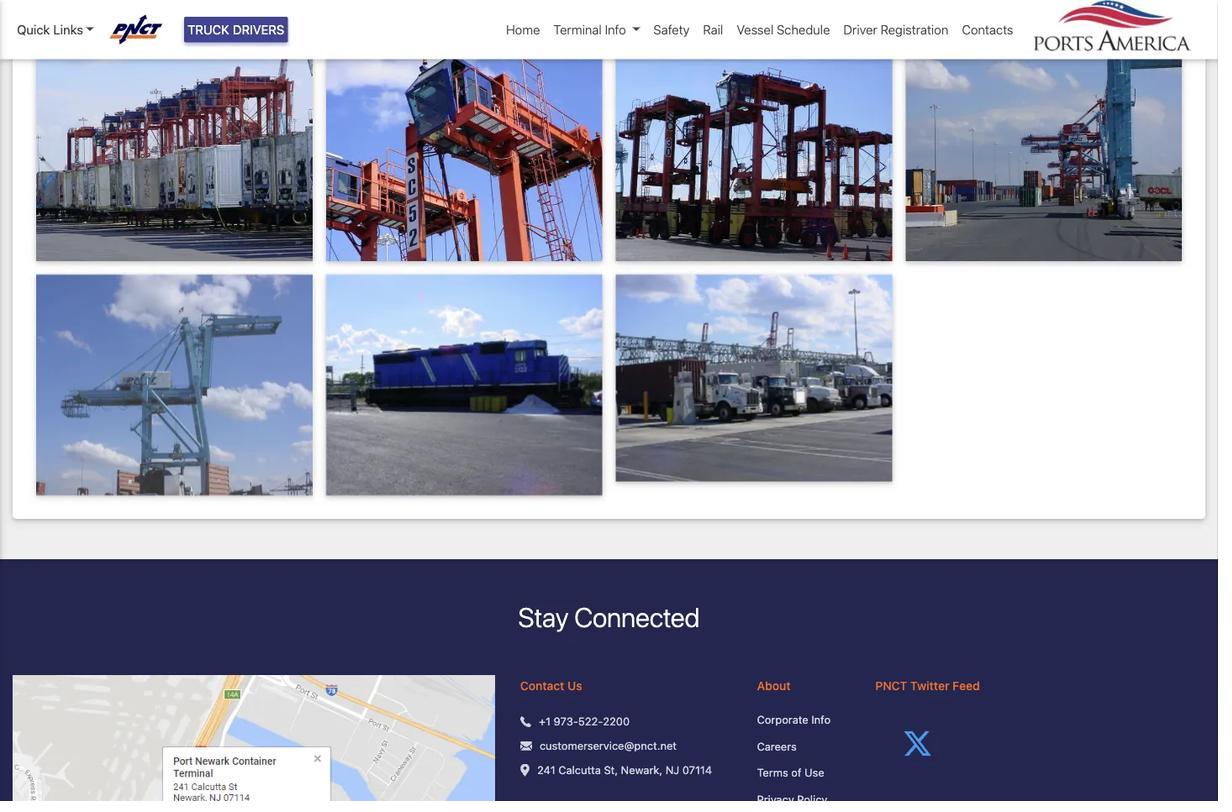 Task type: vqa. For each thing, say whether or not it's contained in the screenshot.
Hrs to the top
no



Task type: locate. For each thing, give the bounding box(es) containing it.
0 horizontal spatial info
[[605, 22, 626, 37]]

of
[[791, 767, 802, 780]]

info for corporate info
[[811, 714, 831, 727]]

vessel
[[737, 22, 774, 37]]

241 calcutta st, newark, nj 07114 link
[[537, 763, 712, 779]]

2200
[[603, 715, 630, 728]]

1 horizontal spatial info
[[811, 714, 831, 727]]

+1 973-522-2200 link
[[539, 714, 630, 730]]

corporate info
[[757, 714, 831, 727]]

use
[[805, 767, 824, 780]]

home
[[506, 22, 540, 37]]

registration
[[881, 22, 949, 37]]

terminal
[[553, 22, 602, 37]]

terms of use
[[757, 767, 824, 780]]

241 calcutta st, newark, nj 07114
[[537, 764, 712, 777]]

twitter
[[910, 680, 949, 694]]

quick links link
[[17, 20, 94, 39]]

info for terminal info
[[605, 22, 626, 37]]

1 vertical spatial info
[[811, 714, 831, 727]]

schedule
[[777, 22, 830, 37]]

0 vertical spatial info
[[605, 22, 626, 37]]

home link
[[499, 13, 547, 46]]

quick
[[17, 22, 50, 37]]

terminal info
[[553, 22, 626, 37]]

+1 973-522-2200
[[539, 715, 630, 728]]

contacts link
[[955, 13, 1020, 46]]

terminal info link
[[547, 13, 647, 46]]

stay
[[518, 602, 568, 634]]

driver registration
[[843, 22, 949, 37]]

pnct
[[875, 680, 907, 694]]

customerservice@pnct.net link
[[540, 738, 677, 755]]

241
[[537, 764, 555, 777]]

info up careers link
[[811, 714, 831, 727]]

info right terminal
[[605, 22, 626, 37]]

newark,
[[621, 764, 662, 777]]

us
[[567, 680, 582, 694]]

pnct twitter feed
[[875, 680, 980, 694]]

safety
[[653, 22, 690, 37]]

careers link
[[757, 739, 850, 755]]

rail link
[[696, 13, 730, 46]]

info
[[605, 22, 626, 37], [811, 714, 831, 727]]

truck drivers
[[187, 22, 284, 37]]



Task type: describe. For each thing, give the bounding box(es) containing it.
contact
[[520, 680, 564, 694]]

+1
[[539, 715, 551, 728]]

terms
[[757, 767, 788, 780]]

safety link
[[647, 13, 696, 46]]

contacts
[[962, 22, 1013, 37]]

truck
[[187, 22, 229, 37]]

contact us
[[520, 680, 582, 694]]

522-
[[578, 715, 603, 728]]

vessel schedule
[[737, 22, 830, 37]]

rail
[[703, 22, 723, 37]]

terms of use link
[[757, 766, 850, 782]]

corporate info link
[[757, 713, 850, 729]]

customerservice@pnct.net
[[540, 740, 677, 752]]

corporate
[[757, 714, 808, 727]]

connected
[[574, 602, 700, 634]]

drivers
[[233, 22, 284, 37]]

driver registration link
[[837, 13, 955, 46]]

nj
[[665, 764, 679, 777]]

973-
[[554, 715, 578, 728]]

careers
[[757, 741, 797, 753]]

calcutta
[[558, 764, 601, 777]]

st,
[[604, 764, 618, 777]]

vessel schedule link
[[730, 13, 837, 46]]

driver
[[843, 22, 877, 37]]

links
[[53, 22, 83, 37]]

quick links
[[17, 22, 83, 37]]

about
[[757, 680, 791, 694]]

stay connected
[[518, 602, 700, 634]]

truck drivers link
[[184, 17, 288, 42]]

07114
[[682, 764, 712, 777]]

feed
[[952, 680, 980, 694]]



